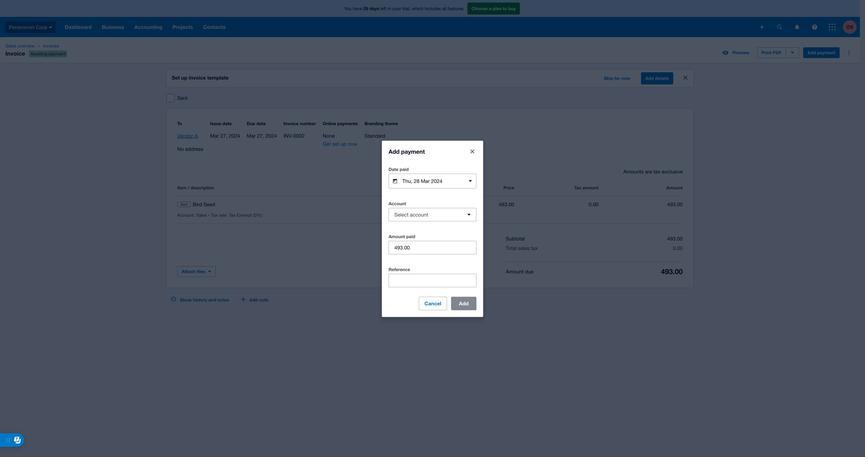 Task type: locate. For each thing, give the bounding box(es) containing it.
column header
[[177, 184, 346, 192], [346, 184, 430, 192], [430, 184, 515, 192], [515, 184, 599, 192], [599, 184, 683, 192]]

None text field
[[389, 274, 477, 287]]

1 svg image from the left
[[778, 25, 783, 30]]

2 svg image from the left
[[813, 25, 818, 30]]

1 cell from the left
[[177, 201, 346, 209]]

dialog
[[382, 141, 484, 317]]

1 row from the top
[[177, 184, 683, 196]]

1 vertical spatial row
[[177, 197, 683, 224]]

banner
[[0, 0, 861, 37]]

0 horizontal spatial svg image
[[778, 25, 783, 30]]

svg image
[[830, 24, 836, 30], [796, 25, 800, 30], [761, 25, 765, 29], [49, 27, 52, 28]]

table
[[177, 176, 683, 224]]

0 vertical spatial row
[[177, 184, 683, 196]]

cell
[[177, 201, 346, 209], [346, 201, 430, 209], [430, 201, 515, 209], [515, 201, 599, 209], [599, 201, 683, 209]]

1 horizontal spatial svg image
[[813, 25, 818, 30]]

row
[[177, 184, 683, 196], [177, 197, 683, 224]]

svg image
[[778, 25, 783, 30], [813, 25, 818, 30]]

2 column header from the left
[[346, 184, 430, 192]]



Task type: vqa. For each thing, say whether or not it's contained in the screenshot.
list box
no



Task type: describe. For each thing, give the bounding box(es) containing it.
2 row from the top
[[177, 197, 683, 224]]

4 cell from the left
[[515, 201, 599, 209]]

1 column header from the left
[[177, 184, 346, 192]]

4 column header from the left
[[515, 184, 599, 192]]

5 column header from the left
[[599, 184, 683, 192]]

2 cell from the left
[[346, 201, 430, 209]]

3 column header from the left
[[430, 184, 515, 192]]

3 cell from the left
[[430, 201, 515, 209]]

5 cell from the left
[[599, 201, 683, 209]]

0.00 text field
[[389, 242, 477, 254]]

close image
[[684, 76, 688, 80]]



